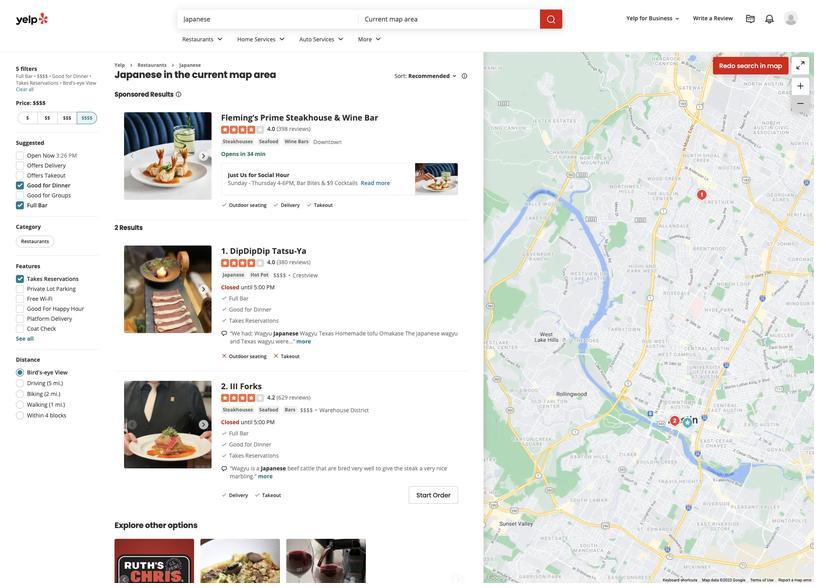 Task type: describe. For each thing, give the bounding box(es) containing it.
none field the near
[[365, 15, 534, 23]]

fleming's prime steakhouse & wine bar image inside map 'region'
[[680, 415, 696, 431]]

see
[[16, 335, 26, 342]]

6pm,
[[283, 179, 296, 187]]

hour inside 'just us for social hour sunday - thursday 4-6pm, bar bites & $9 cocktails read more'
[[276, 171, 290, 179]]

outdoor seating for delivery
[[229, 202, 267, 208]]

bird's- inside option group
[[27, 369, 44, 376]]

parking
[[56, 285, 76, 293]]

sort:
[[395, 72, 407, 80]]

16 close v2 image
[[221, 353, 228, 359]]

full down the japanese button
[[229, 294, 238, 302]]

keyboard shortcuts button
[[663, 578, 698, 583]]

seafood link for 4.2 (629 reviews)
[[258, 406, 280, 414]]

business categories element
[[176, 29, 799, 52]]

blocks
[[50, 412, 66, 419]]

wine inside button
[[285, 138, 297, 145]]

seafood button for 4.0
[[258, 138, 280, 146]]

homemade
[[335, 329, 366, 337]]

warehouse
[[320, 407, 349, 414]]

slideshow element for 1
[[124, 246, 212, 333]]

clear all link
[[16, 86, 34, 93]]

"wagyu is a japanese
[[230, 465, 286, 472]]

outdoor for takeout
[[229, 353, 249, 360]]

good for dinner for 1 . dipdipdip tatsu-ya
[[229, 306, 272, 313]]

outdoor for delivery
[[229, 202, 249, 208]]

auto services link
[[293, 29, 352, 52]]

takes up "wagyu at left
[[229, 452, 244, 459]]

takeout down $9
[[314, 202, 333, 208]]

"wagyu
[[230, 465, 250, 472]]

1 vertical spatial restaurants
[[138, 62, 167, 68]]

$
[[26, 115, 29, 121]]

takes reservations for 2 . iii forks
[[229, 452, 279, 459]]

"we
[[230, 329, 240, 337]]

16 speech v2 image
[[221, 331, 228, 337]]

full up "wagyu at left
[[229, 430, 238, 437]]

next image for 2 . iii forks
[[199, 420, 209, 429]]

$$$$ down (380
[[274, 271, 286, 279]]

seating for takeout
[[250, 353, 267, 360]]

yelp link
[[115, 62, 125, 68]]

open
[[27, 152, 41, 159]]

1 horizontal spatial wagyu
[[441, 329, 458, 337]]

0 horizontal spatial dipdipdip tatsu-ya image
[[124, 246, 212, 333]]

2 for 2 results
[[115, 223, 118, 233]]

reservations up "wagyu is a japanese
[[246, 452, 279, 459]]

delivery down open now 3:26 pm
[[45, 162, 66, 169]]

reservations inside 5 filters full bar • $$$$ • good for dinner • takes reservations • bird's-eye view clear all
[[30, 80, 59, 86]]

of
[[763, 578, 767, 582]]

more for 2 . iii forks
[[258, 473, 273, 480]]

previous image
[[120, 575, 128, 583]]

reviews) for tatsu-
[[289, 258, 311, 266]]

more link for iii forks
[[258, 473, 273, 480]]

16 checkmark v2 image down 4-
[[273, 202, 280, 208]]

0 horizontal spatial map
[[229, 68, 252, 81]]

for
[[43, 305, 51, 312]]

offers for offers takeout
[[27, 172, 43, 179]]

fleming's
[[221, 112, 258, 123]]

takeout down 'offers delivery'
[[45, 172, 66, 179]]

zoom out image
[[796, 99, 806, 108]]

34
[[247, 150, 254, 158]]

price: $$$$
[[16, 99, 46, 107]]

full bar inside group
[[27, 201, 47, 209]]

keyboard shortcuts
[[663, 578, 698, 582]]

to
[[376, 465, 381, 472]]

$$$ button
[[57, 112, 77, 124]]

map
[[703, 578, 711, 582]]

reservations up parking
[[44, 275, 79, 283]]

thursday
[[252, 179, 276, 187]]

zoom in image
[[796, 81, 806, 91]]

just
[[228, 171, 239, 179]]

full down good for groups
[[27, 201, 37, 209]]

1 vertical spatial restaurants link
[[138, 62, 167, 68]]

district
[[351, 407, 369, 414]]

$$$$ button
[[77, 112, 97, 124]]

until for iii
[[241, 418, 253, 426]]

bars link
[[283, 406, 297, 414]]

16 chevron right v2 image
[[128, 62, 134, 68]]

& inside 'just us for social hour sunday - thursday 4-6pm, bar bites & $9 cocktails read more'
[[322, 179, 326, 187]]

delivery down happy
[[51, 315, 72, 322]]

2 vertical spatial next image
[[454, 575, 463, 583]]

auto services
[[300, 35, 335, 43]]

1 vertical spatial all
[[27, 335, 34, 342]]

start order
[[417, 491, 451, 500]]

category group
[[14, 223, 99, 249]]

$$
[[45, 115, 50, 121]]

good for happy hour
[[27, 305, 84, 312]]

terms
[[751, 578, 762, 582]]

write a review
[[694, 15, 734, 22]]

for inside button
[[640, 15, 648, 22]]

bars inside 'link'
[[285, 407, 296, 413]]

wagyu texas homemade tofu omakase the japanese wagyu and texas wagyu were..."
[[230, 329, 458, 345]]

$$$$ inside 5 filters full bar • $$$$ • good for dinner • takes reservations • bird's-eye view clear all
[[37, 73, 48, 80]]

5
[[16, 65, 19, 72]]

bird's- inside 5 filters full bar • $$$$ • good for dinner • takes reservations • bird's-eye view clear all
[[63, 80, 77, 86]]

distance
[[16, 356, 40, 363]]

16 chevron down v2 image for recommended
[[452, 73, 458, 79]]

sponsored
[[115, 90, 149, 99]]

next image
[[199, 151, 209, 161]]

report
[[779, 578, 791, 582]]

japanese up the sponsored results
[[115, 68, 162, 81]]

search image
[[547, 15, 556, 24]]

1 vertical spatial pm
[[267, 283, 275, 291]]

for up had:
[[245, 306, 252, 313]]

reviews) for forks
[[289, 394, 311, 401]]

wi-
[[40, 295, 48, 302]]

iii forks image
[[667, 413, 683, 429]]

eye inside option group
[[44, 369, 53, 376]]

happy
[[53, 305, 70, 312]]

explore
[[115, 520, 144, 531]]

omakase
[[380, 329, 404, 337]]

driving (5 mi.)
[[27, 379, 63, 387]]

a right write
[[710, 15, 713, 22]]

write
[[694, 15, 708, 22]]

more
[[358, 35, 372, 43]]

japanese left the "beef"
[[261, 465, 286, 472]]

restaurants inside business categories element
[[182, 35, 214, 43]]

takeout down "wagyu is a japanese
[[262, 492, 281, 499]]

0 vertical spatial group
[[792, 78, 810, 113]]

closed until 5:00 pm for iii
[[221, 418, 275, 426]]

5:00 for forks
[[254, 418, 265, 426]]

1 previous image from the top
[[127, 151, 137, 161]]

reservations up '"we had: wagyu japanese'
[[246, 317, 279, 324]]

expand map image
[[796, 60, 806, 70]]

yelp for yelp for business
[[627, 15, 639, 22]]

$$$$ right price:
[[33, 99, 46, 107]]

1 vertical spatial texas
[[241, 337, 256, 345]]

fleming's prime steakhouse & wine bar
[[221, 112, 379, 123]]

(380
[[277, 258, 288, 266]]

driving
[[27, 379, 45, 387]]

iii forks image
[[124, 381, 212, 468]]

0 horizontal spatial the
[[175, 68, 190, 81]]

0 vertical spatial dipdipdip tatsu-ya image
[[694, 187, 710, 203]]

16 chevron down v2 image for yelp for business
[[675, 15, 681, 22]]

. for 1
[[226, 246, 228, 256]]

good for dinner for 2 . iii forks
[[229, 441, 272, 448]]

1 slideshow element from the top
[[124, 112, 212, 200]]

delivery down marbling."
[[229, 492, 248, 499]]

16 chevron right v2 image
[[170, 62, 176, 68]]

4.2
[[267, 394, 275, 401]]

pot
[[261, 271, 269, 278]]

steakhouses link for 4.0
[[221, 138, 255, 146]]

16 speech v2 image
[[221, 466, 228, 472]]

group containing suggested
[[14, 139, 99, 212]]

restaurants button
[[16, 236, 54, 248]]

(629
[[277, 394, 288, 401]]

$$$$ inside button
[[82, 115, 92, 121]]

full bar for 1
[[229, 294, 249, 302]]

16 checkmark v2 image down the japanese button
[[221, 295, 228, 301]]

takes up "we
[[229, 317, 244, 324]]

suggested
[[16, 139, 44, 146]]

steakhouses for 4.0
[[223, 138, 253, 145]]

1 vertical spatial wagyu
[[258, 337, 274, 345]]

for inside 'just us for social hour sunday - thursday 4-6pm, bar bites & $9 cocktails read more'
[[249, 171, 257, 179]]

steakhouses for 4.2
[[223, 407, 253, 413]]

fi
[[48, 295, 53, 302]]

order
[[433, 491, 451, 500]]

were..."
[[276, 337, 295, 345]]

business
[[649, 15, 673, 22]]

seafood link for 4.0 (398 reviews)
[[258, 138, 280, 146]]

a right the report
[[792, 578, 794, 582]]

0 vertical spatial takes reservations
[[27, 275, 79, 283]]

©2023
[[720, 578, 733, 582]]

services for auto services
[[313, 35, 335, 43]]

-
[[249, 179, 251, 187]]

just us for social hour sunday - thursday 4-6pm, bar bites & $9 cocktails read more
[[228, 171, 390, 187]]

error
[[804, 578, 812, 582]]

bar inside 'just us for social hour sunday - thursday 4-6pm, bar bites & $9 cocktails read more'
[[297, 179, 306, 187]]

now
[[43, 152, 55, 159]]

all inside 5 filters full bar • $$$$ • good for dinner • takes reservations • bird's-eye view clear all
[[29, 86, 34, 93]]

steak
[[405, 465, 418, 472]]

2 horizontal spatial map
[[795, 578, 803, 582]]

takeout right 16 close v2 image
[[281, 353, 300, 360]]

until for dipdipdip
[[241, 283, 253, 291]]

for left groups
[[43, 191, 50, 199]]

free wi-fi
[[27, 295, 53, 302]]

crestview
[[293, 271, 318, 279]]

0 vertical spatial fleming's prime steakhouse & wine bar image
[[124, 112, 212, 200]]

iii
[[230, 381, 238, 392]]

takes up 'private'
[[27, 275, 43, 283]]

us
[[240, 171, 247, 179]]

5 filters full bar • $$$$ • good for dinner • takes reservations • bird's-eye view clear all
[[16, 65, 96, 93]]

map inside redo search in map button
[[768, 61, 783, 70]]

services for home services
[[255, 35, 276, 43]]

mi.) for driving (5 mi.)
[[53, 379, 63, 387]]

16 checkmark v2 image down bites
[[306, 202, 313, 208]]

4 star rating image for 4.0 (380 reviews)
[[221, 259, 264, 267]]

biking
[[27, 390, 43, 398]]

a right 'is'
[[257, 465, 260, 472]]

filters
[[21, 65, 37, 72]]

slideshow element for 2
[[124, 381, 212, 468]]

previous image for 1
[[127, 285, 137, 294]]

seafood button for 4.2
[[258, 406, 280, 414]]

explore other options
[[115, 520, 198, 531]]

google image
[[486, 573, 512, 583]]

japanese inside "wagyu texas homemade tofu omakase the japanese wagyu and texas wagyu were...""
[[417, 329, 440, 337]]

4
[[45, 412, 48, 419]]

yelp for yelp link
[[115, 62, 125, 68]]

start order link
[[409, 487, 459, 504]]

dipdipdip
[[230, 246, 270, 256]]

other
[[145, 520, 166, 531]]

1 horizontal spatial 16 info v2 image
[[462, 73, 468, 79]]

next image for 1 . dipdipdip tatsu-ya
[[199, 285, 209, 294]]

1 horizontal spatial texas
[[319, 329, 334, 337]]

closed until 5:00 pm for dipdipdip
[[221, 283, 275, 291]]

current
[[192, 68, 228, 81]]

0 horizontal spatial japanese link
[[179, 62, 201, 68]]

lot
[[47, 285, 55, 293]]

give
[[383, 465, 393, 472]]

1 vertical spatial hour
[[71, 305, 84, 312]]

japanese up were..."
[[274, 329, 299, 337]]

report a map error
[[779, 578, 812, 582]]

1 . dipdipdip tatsu-ya
[[221, 246, 307, 256]]

open now 3:26 pm
[[27, 152, 77, 159]]



Task type: locate. For each thing, give the bounding box(es) containing it.
seating for delivery
[[250, 202, 267, 208]]

1 4 star rating image from the top
[[221, 126, 264, 134]]

map
[[768, 61, 783, 70], [229, 68, 252, 81], [795, 578, 803, 582]]

redo search in map
[[720, 61, 783, 70]]

previous image
[[127, 151, 137, 161], [127, 285, 137, 294], [127, 420, 137, 429]]

0 vertical spatial all
[[29, 86, 34, 93]]

24 chevron down v2 image
[[215, 34, 225, 44], [336, 34, 346, 44]]

. for 2
[[226, 381, 228, 392]]

user actions element
[[621, 10, 810, 59]]

seafood link
[[258, 138, 280, 146], [258, 406, 280, 414]]

0 horizontal spatial results
[[119, 223, 143, 233]]

that
[[316, 465, 327, 472]]

view inside option group
[[55, 369, 68, 376]]

1 horizontal spatial wagyu
[[300, 329, 318, 337]]

24 chevron down v2 image inside home services link
[[277, 34, 287, 44]]

5:00 for tatsu-
[[254, 283, 265, 291]]

4.0 (380 reviews)
[[267, 258, 311, 266]]

16 info v2 image right recommended dropdown button at the right of page
[[462, 73, 468, 79]]

projects image
[[746, 14, 756, 24]]

good for dinner up 'is'
[[229, 441, 272, 448]]

seating left 16 close v2 image
[[250, 353, 267, 360]]

options
[[168, 520, 198, 531]]

restaurants left 16 chevron right v2 icon
[[138, 62, 167, 68]]

more for 1 . dipdipdip tatsu-ya
[[297, 337, 311, 345]]

0 vertical spatial yelp
[[627, 15, 639, 22]]

in for opens in 34 min
[[240, 150, 246, 158]]

yelp inside button
[[627, 15, 639, 22]]

16 info v2 image
[[462, 73, 468, 79], [175, 91, 182, 98]]

results for sponsored results
[[150, 90, 174, 99]]

1 vertical spatial view
[[55, 369, 68, 376]]

1
[[221, 246, 226, 256]]

1 vertical spatial 4 star rating image
[[221, 259, 264, 267]]

sunday
[[228, 179, 247, 187]]

seafood up min
[[259, 138, 279, 145]]

0 horizontal spatial bars
[[285, 407, 296, 413]]

1 horizontal spatial 24 chevron down v2 image
[[374, 34, 383, 44]]

1 vertical spatial more
[[297, 337, 311, 345]]

for
[[640, 15, 648, 22], [66, 73, 72, 80], [249, 171, 257, 179], [43, 181, 51, 189], [43, 191, 50, 199], [245, 306, 252, 313], [245, 441, 252, 448]]

1 offers from the top
[[27, 162, 43, 169]]

4.2 (629 reviews)
[[267, 394, 311, 401]]

2 results
[[115, 223, 143, 233]]

outdoor seating
[[229, 202, 267, 208], [229, 353, 267, 360]]

2 slideshow element from the top
[[124, 246, 212, 333]]

Find text field
[[184, 15, 352, 23]]

in for japanese in the current map area
[[164, 68, 173, 81]]

for inside 5 filters full bar • $$$$ • good for dinner • takes reservations • bird's-eye view clear all
[[66, 73, 72, 80]]

16 checkmark v2 image
[[273, 202, 280, 208], [306, 202, 313, 208], [221, 295, 228, 301], [221, 430, 228, 437]]

2 vertical spatial group
[[14, 262, 99, 343]]

terms of use link
[[751, 578, 774, 582]]

good
[[52, 73, 64, 80], [27, 181, 41, 189], [27, 191, 41, 199], [27, 305, 41, 312], [229, 306, 243, 313], [229, 441, 243, 448]]

good inside 5 filters full bar • $$$$ • good for dinner • takes reservations • bird's-eye view clear all
[[52, 73, 64, 80]]

2 previous image from the top
[[127, 285, 137, 294]]

1 5:00 from the top
[[254, 283, 265, 291]]

2 5:00 from the top
[[254, 418, 265, 426]]

closed until 5:00 pm down 4.2 star rating image
[[221, 418, 275, 426]]

1 horizontal spatial 2
[[221, 381, 226, 392]]

steakhouses up opens in 34 min
[[223, 138, 253, 145]]

restaurants down category
[[21, 238, 49, 245]]

map left area
[[229, 68, 252, 81]]

4.0 left the (398
[[267, 125, 275, 133]]

0 vertical spatial restaurants
[[182, 35, 214, 43]]

platform delivery
[[27, 315, 72, 322]]

steakhouse
[[286, 112, 332, 123]]

seafood button down 4.2 on the bottom left of the page
[[258, 406, 280, 414]]

1 steakhouses link from the top
[[221, 138, 255, 146]]

0 vertical spatial 16 chevron down v2 image
[[675, 15, 681, 22]]

4 star rating image for 4.0 (398 reviews)
[[221, 126, 264, 134]]

mi.) for biking (2 mi.)
[[51, 390, 60, 398]]

closed for dipdipdip tatsu-ya
[[221, 283, 240, 291]]

1 horizontal spatial bars
[[298, 138, 309, 145]]

christina o. image
[[784, 11, 799, 25]]

japanese right 16 chevron right v2 icon
[[179, 62, 201, 68]]

outdoor seating down and
[[229, 353, 267, 360]]

nice
[[437, 465, 447, 472]]

results for 2 results
[[119, 223, 143, 233]]

0 vertical spatial restaurants link
[[176, 29, 231, 52]]

24 chevron down v2 image inside 'auto services' link
[[336, 34, 346, 44]]

pm down 4.2 on the bottom left of the page
[[267, 418, 275, 426]]

takes reservations up private lot parking
[[27, 275, 79, 283]]

2 very from the left
[[424, 465, 435, 472]]

bars
[[298, 138, 309, 145], [285, 407, 296, 413]]

0 vertical spatial 2
[[115, 223, 118, 233]]

0 horizontal spatial hour
[[71, 305, 84, 312]]

16 close v2 image
[[273, 353, 280, 359]]

0 vertical spatial seafood
[[259, 138, 279, 145]]

offers delivery
[[27, 162, 66, 169]]

steakhouses button up opens in 34 min
[[221, 138, 255, 146]]

price: $$$$ group
[[16, 99, 99, 126]]

. left iii
[[226, 381, 228, 392]]

0 horizontal spatial in
[[164, 68, 173, 81]]

2 horizontal spatial in
[[761, 61, 766, 70]]

restaurants inside button
[[21, 238, 49, 245]]

more inside 'just us for social hour sunday - thursday 4-6pm, bar bites & $9 cocktails read more'
[[376, 179, 390, 187]]

more link for dipdipdip tatsu-ya
[[297, 337, 311, 345]]

reservations down filters
[[30, 80, 59, 86]]

0 vertical spatial 5:00
[[254, 283, 265, 291]]

0 horizontal spatial restaurants
[[21, 238, 49, 245]]

outdoor seating for takeout
[[229, 353, 267, 360]]

1 horizontal spatial dipdipdip tatsu-ya image
[[694, 187, 710, 203]]

wagyu right 'the'
[[441, 329, 458, 337]]

& up downtown
[[335, 112, 341, 123]]

map data ©2023 google
[[703, 578, 746, 582]]

0 vertical spatial closed until 5:00 pm
[[221, 283, 275, 291]]

takes reservations for 1 . dipdipdip tatsu-ya
[[229, 317, 279, 324]]

for up -
[[249, 171, 257, 179]]

outdoor right 16 close v2 icon
[[229, 353, 249, 360]]

2 seafood link from the top
[[258, 406, 280, 414]]

wine bars button
[[283, 138, 310, 146]]

pm right "3:26"
[[69, 152, 77, 159]]

groups
[[52, 191, 71, 199]]

1 vertical spatial steakhouses button
[[221, 406, 255, 414]]

takes
[[16, 80, 29, 86], [27, 275, 43, 283], [229, 317, 244, 324], [229, 452, 244, 459]]

japanese button
[[221, 271, 246, 279]]

report a map error link
[[779, 578, 812, 582]]

1 steakhouses button from the top
[[221, 138, 255, 146]]

min
[[255, 150, 266, 158]]

1 vertical spatial fleming's prime steakhouse & wine bar image
[[680, 415, 696, 431]]

japanese left "hot"
[[223, 271, 244, 278]]

1 vertical spatial offers
[[27, 172, 43, 179]]

1 vertical spatial seating
[[250, 353, 267, 360]]

steakhouses button for 4.0
[[221, 138, 255, 146]]

texas down had:
[[241, 337, 256, 345]]

bird's-
[[63, 80, 77, 86], [27, 369, 44, 376]]

2 for 2 . iii forks
[[221, 381, 226, 392]]

1 very from the left
[[352, 465, 363, 472]]

24 chevron down v2 image
[[277, 34, 287, 44], [374, 34, 383, 44]]

free
[[27, 295, 38, 302]]

1 outdoor from the top
[[229, 202, 249, 208]]

1 closed from the top
[[221, 283, 240, 291]]

slideshow element
[[124, 112, 212, 200], [124, 246, 212, 333], [124, 381, 212, 468]]

closed until 5:00 pm down "hot"
[[221, 283, 275, 291]]

a right steak
[[420, 465, 423, 472]]

1 seafood link from the top
[[258, 138, 280, 146]]

24 chevron down v2 image left home
[[215, 34, 225, 44]]

1 horizontal spatial more
[[297, 337, 311, 345]]

seafood for 4.0
[[259, 138, 279, 145]]

1 horizontal spatial map
[[768, 61, 783, 70]]

2 steakhouses link from the top
[[221, 406, 255, 414]]

0 horizontal spatial view
[[55, 369, 68, 376]]

1 vertical spatial seafood link
[[258, 406, 280, 414]]

check
[[40, 325, 56, 332]]

1 vertical spatial 16 info v2 image
[[175, 91, 182, 98]]

0 vertical spatial slideshow element
[[124, 112, 212, 200]]

texas left homemade
[[319, 329, 334, 337]]

0 horizontal spatial restaurants link
[[138, 62, 167, 68]]

previous image for 2
[[127, 420, 137, 429]]

steakhouses link
[[221, 138, 255, 146], [221, 406, 255, 414]]

mi.) for walking (1 mi.)
[[55, 401, 65, 408]]

2 outdoor seating from the top
[[229, 353, 267, 360]]

walking (1 mi.)
[[27, 401, 65, 408]]

0 vertical spatial mi.)
[[53, 379, 63, 387]]

full bar for 2
[[229, 430, 249, 437]]

map region
[[398, 34, 815, 583]]

2 vertical spatial more
[[258, 473, 273, 480]]

0 horizontal spatial 16 chevron down v2 image
[[452, 73, 458, 79]]

bars down 4.2 (629 reviews)
[[285, 407, 296, 413]]

seating
[[250, 202, 267, 208], [250, 353, 267, 360]]

walking
[[27, 401, 48, 408]]

seafood for 4.2
[[259, 407, 279, 413]]

features
[[16, 262, 40, 270]]

1 seafood button from the top
[[258, 138, 280, 146]]

map left error at the right of page
[[795, 578, 803, 582]]

2 reviews) from the top
[[289, 258, 311, 266]]

hour right happy
[[71, 305, 84, 312]]

1 4.0 from the top
[[267, 125, 275, 133]]

pm for explore other options
[[267, 418, 275, 426]]

0 vertical spatial 4 star rating image
[[221, 126, 264, 134]]

0 horizontal spatial 16 info v2 image
[[175, 91, 182, 98]]

good for dinner up good for groups
[[27, 181, 70, 189]]

1 vertical spatial closed
[[221, 418, 240, 426]]

dinner inside 5 filters full bar • $$$$ • good for dinner • takes reservations • bird's-eye view clear all
[[73, 73, 88, 80]]

0 horizontal spatial more link
[[258, 473, 273, 480]]

1 vertical spatial more link
[[258, 473, 273, 480]]

more right read
[[376, 179, 390, 187]]

16 checkmark v2 image up 16 speech v2 image
[[221, 430, 228, 437]]

5:00 down 4.2 star rating image
[[254, 418, 265, 426]]

good for groups
[[27, 191, 71, 199]]

3 slideshow element from the top
[[124, 381, 212, 468]]

1 horizontal spatial more link
[[297, 337, 311, 345]]

2 wagyu from the left
[[300, 329, 318, 337]]

1 vertical spatial steakhouses link
[[221, 406, 255, 414]]

2 outdoor from the top
[[229, 353, 249, 360]]

5:00
[[254, 283, 265, 291], [254, 418, 265, 426]]

4 star rating image down the dipdipdip
[[221, 259, 264, 267]]

shortcuts
[[681, 578, 698, 582]]

more link
[[352, 29, 390, 52]]

for up 'is'
[[245, 441, 252, 448]]

auto
[[300, 35, 312, 43]]

None search field
[[177, 10, 564, 29]]

5:00 down hot pot link on the left top of the page
[[254, 283, 265, 291]]

1 horizontal spatial fleming's prime steakhouse & wine bar image
[[680, 415, 696, 431]]

opens in 34 min
[[221, 150, 266, 158]]

2 steakhouses from the top
[[223, 407, 253, 413]]

24 chevron down v2 image for restaurants
[[215, 34, 225, 44]]

& left $9
[[322, 179, 326, 187]]

2 seafood button from the top
[[258, 406, 280, 414]]

wine bars
[[285, 138, 309, 145]]

closed for iii forks
[[221, 418, 240, 426]]

1 vertical spatial 16 chevron down v2 image
[[452, 73, 458, 79]]

dipdipdip tatsu-ya image
[[694, 187, 710, 203], [124, 246, 212, 333]]

none field find
[[184, 15, 352, 23]]

are
[[328, 465, 337, 472]]

private lot parking
[[27, 285, 76, 293]]

0 horizontal spatial 24 chevron down v2 image
[[215, 34, 225, 44]]

bars down 4.0 (398 reviews)
[[298, 138, 309, 145]]

2 4 star rating image from the top
[[221, 259, 264, 267]]

steakhouses link for 4.2
[[221, 406, 255, 414]]

very left nice
[[424, 465, 435, 472]]

fleming's prime steakhouse & wine bar image
[[124, 112, 212, 200], [680, 415, 696, 431]]

bird's- up driving
[[27, 369, 44, 376]]

option group
[[14, 356, 99, 422]]

redo search in map button
[[714, 57, 789, 74]]

4.2 star rating image
[[221, 394, 264, 402]]

16 chevron down v2 image
[[675, 15, 681, 22], [452, 73, 458, 79]]

1 services from the left
[[255, 35, 276, 43]]

0 vertical spatial wine
[[343, 112, 363, 123]]

eye up "$$$$" button
[[77, 80, 85, 86]]

option group containing distance
[[14, 356, 99, 422]]

1 24 chevron down v2 image from the left
[[215, 34, 225, 44]]

all right the clear
[[29, 86, 34, 93]]

16 chevron down v2 image inside recommended dropdown button
[[452, 73, 458, 79]]

more right were..."
[[297, 337, 311, 345]]

in inside button
[[761, 61, 766, 70]]

bar inside 5 filters full bar • $$$$ • good for dinner • takes reservations • bird's-eye view clear all
[[25, 73, 33, 80]]

4.0 left (380
[[267, 258, 275, 266]]

wagyu inside "wagyu texas homemade tofu omakase the japanese wagyu and texas wagyu were...""
[[300, 329, 318, 337]]

2 . from the top
[[226, 381, 228, 392]]

full inside 5 filters full bar • $$$$ • good for dinner • takes reservations • bird's-eye view clear all
[[16, 73, 24, 80]]

Near text field
[[365, 15, 534, 23]]

takes reservations up 'is'
[[229, 452, 279, 459]]

1 vertical spatial seafood
[[259, 407, 279, 413]]

2 4.0 from the top
[[267, 258, 275, 266]]

more link down "wagyu is a japanese
[[258, 473, 273, 480]]

2 offers from the top
[[27, 172, 43, 179]]

terms of use
[[751, 578, 774, 582]]

1 24 chevron down v2 image from the left
[[277, 34, 287, 44]]

1 vertical spatial slideshow element
[[124, 246, 212, 333]]

1 vertical spatial 2
[[221, 381, 226, 392]]

2 seating from the top
[[250, 353, 267, 360]]

biking (2 mi.)
[[27, 390, 60, 398]]

0 horizontal spatial none field
[[184, 15, 352, 23]]

notifications image
[[765, 14, 775, 24]]

0 vertical spatial wagyu
[[441, 329, 458, 337]]

dipdipdip tatsu-ya link
[[230, 246, 307, 256]]

1 seafood from the top
[[259, 138, 279, 145]]

$$$
[[63, 115, 71, 121]]

very left the well
[[352, 465, 363, 472]]

24 chevron down v2 image right more
[[374, 34, 383, 44]]

steakhouses link down 4.2 star rating image
[[221, 406, 255, 414]]

1 outdoor seating from the top
[[229, 202, 267, 208]]

1 horizontal spatial none field
[[365, 15, 534, 23]]

4 star rating image down fleming's
[[221, 126, 264, 134]]

bred
[[338, 465, 350, 472]]

1 . from the top
[[226, 246, 228, 256]]

2 vertical spatial mi.)
[[55, 401, 65, 408]]

the inside beef cattle that are bred very well to give the steak a very nice marbling."
[[395, 465, 403, 472]]

group
[[792, 78, 810, 113], [14, 139, 99, 212], [14, 262, 99, 343]]

"we had: wagyu japanese
[[230, 329, 299, 337]]

1 vertical spatial .
[[226, 381, 228, 392]]

1 vertical spatial previous image
[[127, 285, 137, 294]]

1 seating from the top
[[250, 202, 267, 208]]

0 vertical spatial closed
[[221, 283, 240, 291]]

recommended button
[[409, 72, 458, 80]]

wagyu down '"we had: wagyu japanese'
[[258, 337, 274, 345]]

2 . iii forks
[[221, 381, 262, 392]]

1 steakhouses from the top
[[223, 138, 253, 145]]

3 previous image from the top
[[127, 420, 137, 429]]

closed
[[221, 283, 240, 291], [221, 418, 240, 426]]

bites
[[307, 179, 320, 187]]

3:26
[[56, 152, 67, 159]]

2 24 chevron down v2 image from the left
[[374, 34, 383, 44]]

steakhouses down 4.2 star rating image
[[223, 407, 253, 413]]

2 seafood from the top
[[259, 407, 279, 413]]

(5
[[47, 379, 52, 387]]

1 horizontal spatial yelp
[[627, 15, 639, 22]]

more down "wagyu is a japanese
[[258, 473, 273, 480]]

services right auto on the left top of page
[[313, 35, 335, 43]]

japanese link right 16 chevron right v2 icon
[[179, 62, 201, 68]]

takes down 5
[[16, 80, 29, 86]]

takes reservations
[[27, 275, 79, 283], [229, 317, 279, 324], [229, 452, 279, 459]]

1 reviews) from the top
[[289, 125, 311, 133]]

japanese in the current map area
[[115, 68, 276, 81]]

reviews) up bars button on the left bottom of page
[[289, 394, 311, 401]]

redo
[[720, 61, 736, 70]]

use
[[768, 578, 774, 582]]

steakhouses button for 4.2
[[221, 406, 255, 414]]

2 closed until 5:00 pm from the top
[[221, 418, 275, 426]]

2
[[115, 223, 118, 233], [221, 381, 226, 392]]

pm for category
[[69, 152, 77, 159]]

group containing features
[[14, 262, 99, 343]]

steakhouses link up opens in 34 min
[[221, 138, 255, 146]]

restaurants link
[[176, 29, 231, 52], [138, 62, 167, 68]]

1 wagyu from the left
[[255, 329, 272, 337]]

in up the sponsored results
[[164, 68, 173, 81]]

1 none field from the left
[[184, 15, 352, 23]]

1 horizontal spatial hour
[[276, 171, 290, 179]]

0 horizontal spatial bird's-
[[27, 369, 44, 376]]

offers
[[27, 162, 43, 169], [27, 172, 43, 179]]

0 vertical spatial texas
[[319, 329, 334, 337]]

2 24 chevron down v2 image from the left
[[336, 34, 346, 44]]

see all
[[16, 335, 34, 342]]

0 vertical spatial seating
[[250, 202, 267, 208]]

1 vertical spatial &
[[322, 179, 326, 187]]

2 vertical spatial slideshow element
[[124, 381, 212, 468]]

16 checkmark v2 image
[[221, 202, 228, 208], [221, 306, 228, 313], [221, 317, 228, 324], [221, 442, 228, 448], [221, 453, 228, 459], [221, 492, 228, 498], [254, 492, 261, 498]]

hot pot button
[[249, 271, 270, 279]]

2 until from the top
[[241, 418, 253, 426]]

read
[[361, 179, 375, 187]]

24 chevron down v2 image for auto services
[[336, 34, 346, 44]]

keyboard
[[663, 578, 680, 582]]

4 star rating image
[[221, 126, 264, 134], [221, 259, 264, 267]]

24 chevron down v2 image for home services
[[277, 34, 287, 44]]

2 services from the left
[[313, 35, 335, 43]]

1 horizontal spatial &
[[335, 112, 341, 123]]

restaurants link left 16 chevron right v2 icon
[[138, 62, 167, 68]]

0 horizontal spatial wine
[[285, 138, 297, 145]]

1 vertical spatial outdoor
[[229, 353, 249, 360]]

1 horizontal spatial in
[[240, 150, 246, 158]]

bars button
[[283, 406, 297, 414]]

yelp left business
[[627, 15, 639, 22]]

24 chevron down v2 image inside more link
[[374, 34, 383, 44]]

and
[[230, 337, 240, 345]]

$$$$ down filters
[[37, 73, 48, 80]]

opens
[[221, 150, 239, 158]]

2 steakhouses button from the top
[[221, 406, 255, 414]]

eye
[[77, 80, 85, 86], [44, 369, 53, 376]]

clear
[[16, 86, 27, 93]]

steakhouses
[[223, 138, 253, 145], [223, 407, 253, 413]]

full bar up "wagyu at left
[[229, 430, 249, 437]]

for down offers takeout
[[43, 181, 51, 189]]

0 horizontal spatial &
[[322, 179, 326, 187]]

1 horizontal spatial japanese link
[[221, 271, 246, 279]]

more link right were..."
[[297, 337, 311, 345]]

services right home
[[255, 35, 276, 43]]

the right give
[[395, 465, 403, 472]]

2 closed from the top
[[221, 418, 240, 426]]

16 chevron down v2 image right business
[[675, 15, 681, 22]]

view up "$$$$" button
[[86, 80, 96, 86]]

in left the "34"
[[240, 150, 246, 158]]

search
[[738, 61, 759, 70]]

1 vertical spatial seafood button
[[258, 406, 280, 414]]

next image
[[199, 285, 209, 294], [199, 420, 209, 429], [454, 575, 463, 583]]

1 vertical spatial group
[[14, 139, 99, 212]]

24 chevron down v2 image right auto services
[[336, 34, 346, 44]]

until down "hot"
[[241, 283, 253, 291]]

see all button
[[16, 335, 34, 342]]

1 vertical spatial eye
[[44, 369, 53, 376]]

1 horizontal spatial wine
[[343, 112, 363, 123]]

1 closed until 5:00 pm from the top
[[221, 283, 275, 291]]

japanese inside button
[[223, 271, 244, 278]]

view inside 5 filters full bar • $$$$ • good for dinner • takes reservations • bird's-eye view clear all
[[86, 80, 96, 86]]

4.0 for 4.0 (380 reviews)
[[267, 258, 275, 266]]

4.0 for 4.0 (398 reviews)
[[267, 125, 275, 133]]

0 vertical spatial &
[[335, 112, 341, 123]]

ya
[[297, 246, 307, 256]]

0 vertical spatial good for dinner
[[27, 181, 70, 189]]

yelp left 16 chevron right v2 image
[[115, 62, 125, 68]]

1 vertical spatial until
[[241, 418, 253, 426]]

1 vertical spatial reviews)
[[289, 258, 311, 266]]

until down 4.2 star rating image
[[241, 418, 253, 426]]

1 horizontal spatial services
[[313, 35, 335, 43]]

more
[[376, 179, 390, 187], [297, 337, 311, 345], [258, 473, 273, 480]]

1 horizontal spatial 24 chevron down v2 image
[[336, 34, 346, 44]]

within 4 blocks
[[27, 412, 66, 419]]

0 vertical spatial outdoor seating
[[229, 202, 267, 208]]

hot pot
[[251, 271, 269, 278]]

2 vertical spatial previous image
[[127, 420, 137, 429]]

mi.) right (2
[[51, 390, 60, 398]]

well
[[364, 465, 375, 472]]

the left current
[[175, 68, 190, 81]]

$$$$ right the bars 'link'
[[300, 407, 313, 414]]

None field
[[184, 15, 352, 23], [365, 15, 534, 23]]

0 vertical spatial 4.0
[[267, 125, 275, 133]]

eye inside 5 filters full bar • $$$$ • good for dinner • takes reservations • bird's-eye view clear all
[[77, 80, 85, 86]]

0 vertical spatial seafood link
[[258, 138, 280, 146]]

offers for offers delivery
[[27, 162, 43, 169]]

0 vertical spatial full bar
[[27, 201, 47, 209]]

2 vertical spatial restaurants
[[21, 238, 49, 245]]

pm down pot at the left of the page
[[267, 283, 275, 291]]

0 horizontal spatial 24 chevron down v2 image
[[277, 34, 287, 44]]

full bar down good for groups
[[27, 201, 47, 209]]

japanese
[[179, 62, 201, 68], [115, 68, 162, 81], [223, 271, 244, 278], [274, 329, 299, 337], [417, 329, 440, 337], [261, 465, 286, 472]]

1 until from the top
[[241, 283, 253, 291]]

0 vertical spatial more
[[376, 179, 390, 187]]

area
[[254, 68, 276, 81]]

takes inside 5 filters full bar • $$$$ • good for dinner • takes reservations • bird's-eye view clear all
[[16, 80, 29, 86]]

home services link
[[231, 29, 293, 52]]

private
[[27, 285, 45, 293]]

a inside beef cattle that are bred very well to give the steak a very nice marbling."
[[420, 465, 423, 472]]

0 vertical spatial view
[[86, 80, 96, 86]]

24 chevron down v2 image for more
[[374, 34, 383, 44]]

1 vertical spatial takes reservations
[[229, 317, 279, 324]]

16 chevron down v2 image inside yelp for business button
[[675, 15, 681, 22]]

offers down open
[[27, 162, 43, 169]]

2 none field from the left
[[365, 15, 534, 23]]

takes reservations up had:
[[229, 317, 279, 324]]

$$$$ right $$$
[[82, 115, 92, 121]]

delivery down 6pm, at the left top of page
[[281, 202, 300, 208]]

3 reviews) from the top
[[289, 394, 311, 401]]



Task type: vqa. For each thing, say whether or not it's contained in the screenshot.
recently
no



